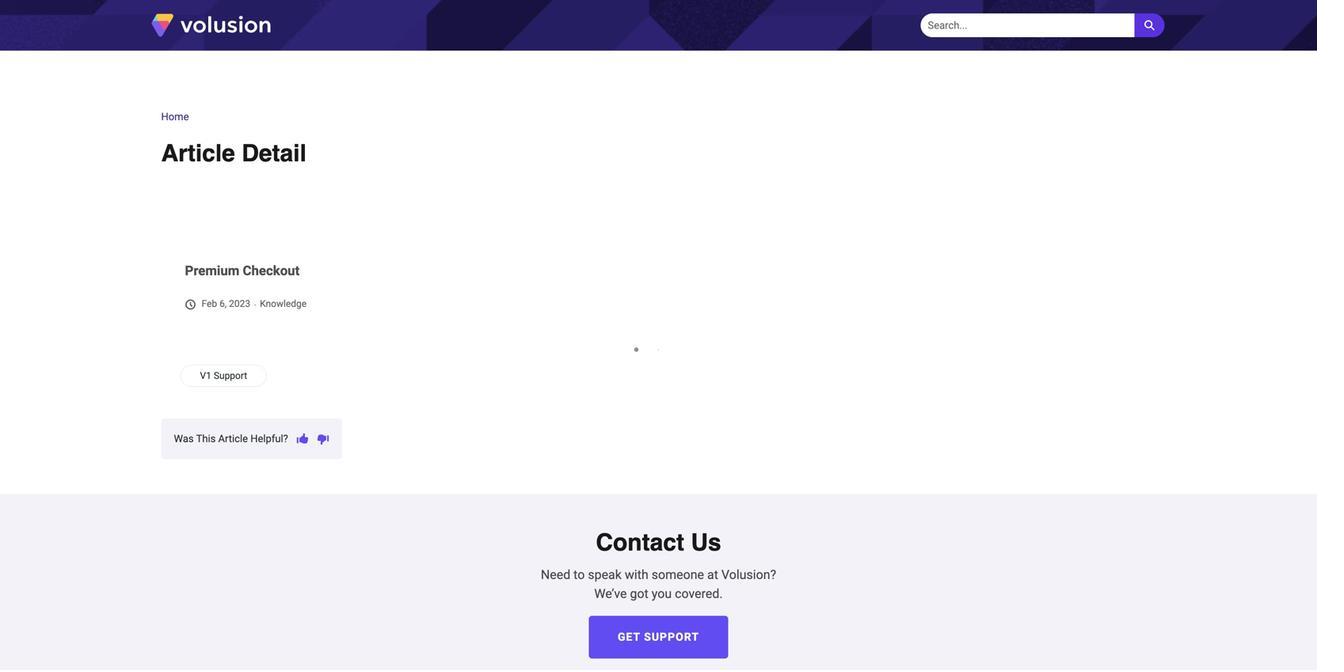 Task type: vqa. For each thing, say whether or not it's contained in the screenshot.
"covered."
yes



Task type: describe. For each thing, give the bounding box(es) containing it.
v1 support
[[200, 371, 247, 382]]

you
[[652, 587, 672, 602]]

2023
[[229, 299, 250, 310]]

v1 support link
[[200, 369, 247, 384]]

•
[[254, 303, 256, 309]]

we've
[[594, 587, 627, 602]]

home
[[161, 111, 189, 123]]

contact
[[596, 530, 684, 557]]

helpful?
[[250, 433, 288, 445]]

article detail
[[161, 140, 306, 167]]

premium checkout
[[185, 263, 300, 279]]

1 vertical spatial article
[[218, 433, 248, 445]]

contact us
[[596, 530, 721, 557]]

at
[[707, 568, 718, 583]]

to
[[574, 568, 585, 583]]

detail
[[242, 140, 306, 167]]

someone
[[652, 568, 704, 583]]

need to speak with someone at volusion? we've got you covered.
[[541, 568, 776, 602]]

speak
[[588, 568, 622, 583]]

get support
[[618, 632, 700, 645]]

support for v1 support
[[214, 371, 247, 382]]



Task type: locate. For each thing, give the bounding box(es) containing it.
None search field
[[920, 13, 1166, 38]]

premium
[[185, 263, 239, 279]]

was this article helpful? link
[[174, 432, 288, 447]]

support for get support
[[644, 632, 700, 645]]

support right v1
[[214, 371, 247, 382]]

0 vertical spatial article
[[161, 140, 235, 167]]

got
[[630, 587, 649, 602]]

article right this
[[218, 433, 248, 445]]

us
[[691, 530, 721, 557]]

checkout
[[243, 263, 300, 279]]

was this article helpful?
[[174, 433, 288, 445]]

Search... text field
[[921, 13, 1135, 37]]

support right get
[[644, 632, 700, 645]]

was
[[174, 433, 194, 445]]

home link
[[161, 111, 189, 123]]

support
[[214, 371, 247, 382], [644, 632, 700, 645]]

article down 'home'
[[161, 140, 235, 167]]

v1
[[200, 371, 211, 382]]

this
[[196, 433, 216, 445]]

1 horizontal spatial support
[[644, 632, 700, 645]]

knowledge
[[260, 299, 307, 310]]

0 vertical spatial support
[[214, 371, 247, 382]]

feb
[[202, 299, 217, 310]]

feb 6, 2023 • knowledge
[[202, 299, 307, 310]]

article
[[161, 140, 235, 167], [218, 433, 248, 445]]

0 horizontal spatial support
[[214, 371, 247, 382]]

volusion?
[[722, 568, 776, 583]]

1 vertical spatial support
[[644, 632, 700, 645]]

covered.
[[675, 587, 723, 602]]

get support link
[[589, 617, 728, 660]]

get
[[618, 632, 641, 645]]

with
[[625, 568, 649, 583]]

6,
[[219, 299, 227, 310]]

need
[[541, 568, 571, 583]]



